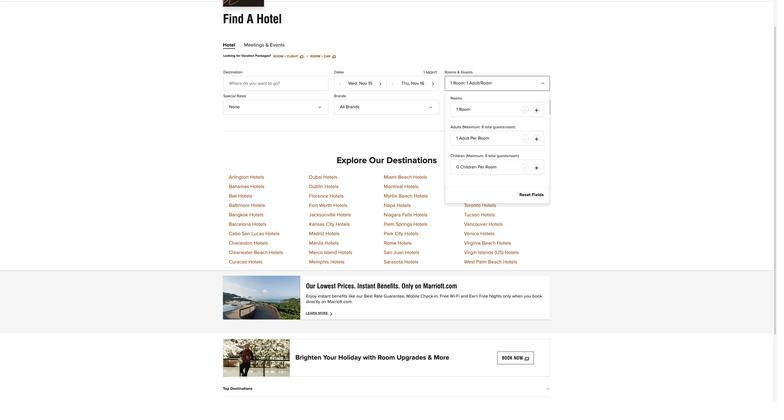 Task type: locate. For each thing, give the bounding box(es) containing it.
dublin
[[309, 185, 323, 190]]

florence hotels link
[[309, 194, 344, 199]]

2 horizontal spatial opens in a new browser window. image
[[525, 356, 529, 361]]

park
[[384, 232, 394, 237]]

2 vertical spatial &
[[428, 355, 432, 362]]

special rates
[[223, 94, 246, 98]]

trigger image left all
[[319, 103, 324, 108]]

like
[[349, 295, 355, 299]]

0 horizontal spatial san
[[242, 232, 250, 237]]

beach down charleston hotels
[[254, 251, 268, 256]]

free right earn on the bottom of the page
[[479, 295, 488, 299]]

2 trigger image from the left
[[430, 103, 435, 108]]

0 vertical spatial our
[[369, 156, 384, 165]]

0 horizontal spatial city
[[326, 222, 335, 227]]

0 horizontal spatial +
[[284, 55, 286, 58]]

opens in a new browser window. image for room + car
[[332, 55, 336, 58]]

our up 'miami'
[[369, 156, 384, 165]]

1 horizontal spatial find
[[513, 105, 522, 110]]

1 horizontal spatial 1
[[451, 81, 452, 85]]

instant
[[358, 283, 376, 291]]

fields
[[532, 193, 544, 197]]

1 horizontal spatial 8
[[485, 154, 488, 158]]

palm down islands
[[476, 260, 487, 265]]

only
[[503, 295, 511, 299]]

brands
[[334, 94, 346, 98], [346, 105, 360, 109]]

car
[[324, 55, 331, 58]]

0 horizontal spatial our
[[306, 283, 316, 291]]

0 horizontal spatial hotel
[[223, 43, 235, 48]]

hotel right a
[[257, 12, 282, 26]]

our
[[357, 295, 363, 299]]

1 vertical spatial 8
[[485, 154, 488, 158]]

1 vertical spatial city
[[395, 232, 403, 237]]

fi
[[456, 295, 460, 299]]

tucson
[[464, 213, 480, 218]]

opens in a new browser window. image right now in the bottom of the page
[[525, 356, 529, 361]]

trigger image
[[319, 103, 324, 108], [430, 103, 435, 108]]

dublin hotels
[[309, 185, 339, 190]]

(maximum: right children
[[466, 154, 484, 158]]

opens in a new browser window. image right car
[[332, 55, 336, 58]]

None text field
[[451, 102, 544, 117], [451, 160, 544, 175], [451, 102, 544, 117], [451, 160, 544, 175]]

rooms & guests
[[445, 70, 473, 74]]

0 horizontal spatial 1
[[424, 71, 425, 75]]

0 horizontal spatial free
[[440, 295, 449, 299]]

1 horizontal spatial +
[[321, 55, 323, 58]]

napa hotels
[[384, 203, 411, 208]]

1 vertical spatial guests/room)
[[497, 154, 519, 158]]

rooms up the "use"
[[451, 97, 462, 100]]

flight
[[287, 55, 298, 58]]

find for find hotels
[[513, 105, 522, 110]]

0 vertical spatial find
[[223, 12, 244, 26]]

1 horizontal spatial san
[[384, 251, 392, 256]]

8 for children
[[485, 154, 488, 158]]

palm springs hotels link
[[384, 222, 428, 227]]

beach up "virgin islands (us) hotels"
[[482, 241, 496, 246]]

0 horizontal spatial 8
[[482, 125, 484, 129]]

0 vertical spatial guests/room)
[[493, 125, 516, 129]]

& for rooms
[[458, 70, 460, 74]]

island
[[324, 251, 337, 256]]

curacao
[[229, 260, 247, 265]]

2 + from the left
[[321, 55, 323, 58]]

city
[[326, 222, 335, 227], [395, 232, 403, 237]]

1 vertical spatial &
[[458, 70, 460, 74]]

(maximum: for adults
[[463, 125, 481, 129]]

benefits
[[332, 295, 348, 299]]

top destinations link
[[223, 383, 550, 396]]

+ left flight
[[284, 55, 286, 58]]

san
[[242, 232, 250, 237], [384, 251, 392, 256]]

1 vertical spatial total
[[489, 154, 496, 158]]

venice hotels link
[[464, 232, 495, 237]]

jacksonville
[[309, 213, 336, 218]]

with
[[363, 355, 376, 362]]

napa
[[384, 203, 396, 208]]

1 vertical spatial more
[[434, 355, 450, 362]]

vancouver
[[464, 222, 488, 227]]

guests/room) for adults (maximum: 8 total guests/room)
[[493, 125, 516, 129]]

san down rome
[[384, 251, 392, 256]]

best
[[364, 295, 373, 299]]

find
[[223, 12, 244, 26], [513, 105, 522, 110]]

sarasota
[[384, 260, 403, 265]]

(maximum: right 'adults'
[[463, 125, 481, 129]]

meetings
[[244, 43, 264, 48]]

1 left night
[[424, 71, 425, 75]]

None text field
[[451, 131, 544, 146]]

trigger image inside none "link"
[[319, 103, 324, 108]]

springs
[[396, 222, 412, 227]]

1 free from the left
[[440, 295, 449, 299]]

dubai hotels link
[[309, 175, 338, 180]]

bali hotels link
[[229, 194, 252, 199]]

dates
[[334, 70, 344, 74]]

palm
[[384, 222, 395, 227], [476, 260, 487, 265]]

beach for virginia
[[482, 241, 496, 246]]

1 horizontal spatial opens in a new browser window. image
[[332, 55, 336, 58]]

opens in a new browser window. image inside room + flight link
[[300, 55, 303, 58]]

0 vertical spatial city
[[326, 222, 335, 227]]

beach down montreal hotels 'link'
[[399, 194, 413, 199]]

miami beach hotels link
[[384, 175, 427, 180]]

palm up park
[[384, 222, 395, 227]]

0 horizontal spatial find
[[223, 12, 244, 26]]

1 vertical spatial on
[[321, 300, 326, 304]]

& left guests
[[458, 70, 460, 74]]

sydney hotels
[[464, 185, 496, 190]]

our
[[369, 156, 384, 165], [306, 283, 316, 291]]

book now
[[502, 356, 523, 361]]

free right the in,
[[440, 295, 449, 299]]

city down jacksonville hotels
[[326, 222, 335, 227]]

1 vertical spatial rooms
[[451, 97, 462, 100]]

city for kansas
[[326, 222, 335, 227]]

use
[[454, 106, 461, 110]]

book direct image
[[223, 276, 301, 320]]

1 horizontal spatial more
[[434, 355, 450, 362]]

0 horizontal spatial &
[[266, 43, 269, 48]]

now
[[514, 356, 523, 361]]

brands right all
[[346, 105, 360, 109]]

memphis
[[309, 260, 329, 265]]

0 vertical spatial (maximum:
[[463, 125, 481, 129]]

bangkok hotels link
[[229, 213, 264, 218]]

florence hotels
[[309, 194, 344, 199]]

beach for myrtle
[[399, 194, 413, 199]]

find for find a hotel
[[223, 12, 244, 26]]

sarasota hotels
[[384, 260, 419, 265]]

opens in a new browser window. image inside room + car link
[[332, 55, 336, 58]]

0 vertical spatial on
[[415, 283, 422, 291]]

1 + from the left
[[284, 55, 286, 58]]

benefits.
[[377, 283, 400, 291]]

room down rooms & guests
[[453, 81, 465, 85]]

tucson hotels link
[[464, 213, 495, 218]]

jacksonville hotels
[[309, 213, 351, 218]]

0 vertical spatial total
[[485, 125, 492, 129]]

rooms left guests
[[445, 70, 457, 74]]

1 vertical spatial (maximum:
[[466, 154, 484, 158]]

+ left car
[[321, 55, 323, 58]]

san down barcelona hotels
[[242, 232, 250, 237]]

1 for 1 night
[[424, 71, 425, 75]]

0 vertical spatial rooms
[[445, 70, 457, 74]]

woman with ice skates sipping hot cocoa looking at lights on ice rink image
[[223, 340, 290, 377]]

reset fields link
[[520, 193, 544, 197]]

find inside button
[[513, 105, 522, 110]]

0 horizontal spatial opens in a new browser window. image
[[300, 55, 303, 58]]

0 horizontal spatial more
[[318, 312, 328, 316]]

& left events
[[266, 43, 269, 48]]

1 horizontal spatial on
[[415, 283, 422, 291]]

city up rome hotels
[[395, 232, 403, 237]]

guests/room)
[[493, 125, 516, 129], [497, 154, 519, 158]]

1 vertical spatial san
[[384, 251, 392, 256]]

2 horizontal spatial &
[[458, 70, 460, 74]]

brands up all
[[334, 94, 346, 98]]

night
[[426, 71, 437, 75]]

1 horizontal spatial free
[[479, 295, 488, 299]]

0 vertical spatial san
[[242, 232, 250, 237]]

guarantee,
[[384, 295, 405, 299]]

room right the |
[[310, 55, 321, 58]]

0 vertical spatial &
[[266, 43, 269, 48]]

virginia beach hotels
[[464, 241, 511, 246]]

1 horizontal spatial city
[[395, 232, 403, 237]]

arrow down image
[[548, 388, 550, 392]]

mobile
[[407, 295, 420, 299]]

on down instant
[[321, 300, 326, 304]]

room + flight link
[[273, 54, 303, 58]]

hotels inside find hotels button
[[523, 105, 538, 110]]

1 right the ':'
[[467, 81, 468, 85]]

baltimore hotels link
[[229, 203, 265, 208]]

meetings & events
[[244, 43, 285, 48]]

find hotels button
[[501, 100, 550, 115]]

madrid
[[309, 232, 324, 237]]

room down events
[[273, 55, 283, 58]]

1 vertical spatial destinations
[[230, 387, 253, 391]]

0 vertical spatial brands
[[334, 94, 346, 98]]

0 horizontal spatial trigger image
[[319, 103, 324, 108]]

bahamas hotels
[[229, 185, 265, 190]]

1 horizontal spatial &
[[428, 355, 432, 362]]

venice
[[464, 232, 479, 237]]

1 horizontal spatial destinations
[[387, 156, 437, 165]]

0 horizontal spatial on
[[321, 300, 326, 304]]

kansas city hotels
[[309, 222, 350, 227]]

trigger image inside 'all brands' link
[[430, 103, 435, 108]]

0 vertical spatial 8
[[482, 125, 484, 129]]

our up enjoy
[[306, 283, 316, 291]]

1 horizontal spatial palm
[[476, 260, 487, 265]]

(maximum: for children
[[466, 154, 484, 158]]

dubai
[[309, 175, 322, 180]]

learn
[[306, 312, 317, 316]]

bahamas hotels link
[[229, 185, 265, 190]]

fort worth hotels
[[309, 203, 348, 208]]

marco island hotels
[[309, 251, 353, 256]]

on right only
[[415, 283, 422, 291]]

0 horizontal spatial destinations
[[230, 387, 253, 391]]

arlington hotels
[[229, 175, 264, 180]]

hotel up looking
[[223, 43, 235, 48]]

beach for clearwater
[[254, 251, 268, 256]]

0 vertical spatial destinations
[[387, 156, 437, 165]]

total for adults (maximum: 8 total guests/room)
[[485, 125, 492, 129]]

reset
[[520, 193, 531, 197]]

opens in a new browser window. image
[[300, 55, 303, 58], [332, 55, 336, 58], [525, 356, 529, 361]]

1 trigger image from the left
[[319, 103, 324, 108]]

room
[[273, 55, 283, 58], [310, 55, 321, 58], [453, 81, 465, 85], [378, 355, 395, 362]]

trigger image down next check-out dates image
[[430, 103, 435, 108]]

opens in a new browser window. image left the |
[[300, 55, 303, 58]]

instant
[[318, 295, 331, 299]]

1 vertical spatial find
[[513, 105, 522, 110]]

1 down rooms & guests
[[451, 81, 452, 85]]

memphis hotels
[[309, 260, 345, 265]]

beach up montreal hotels 'link'
[[398, 175, 412, 180]]

all brands link
[[334, 100, 439, 115]]

madrid hotels link
[[309, 232, 340, 237]]

0 vertical spatial palm
[[384, 222, 395, 227]]

1 horizontal spatial hotel
[[257, 12, 282, 26]]

destinations right top on the bottom left of the page
[[230, 387, 253, 391]]

and
[[461, 295, 468, 299]]

destinations up "miami beach hotels" at the top
[[387, 156, 437, 165]]

& right upgrades
[[428, 355, 432, 362]]

0 vertical spatial hotel
[[257, 12, 282, 26]]

1 horizontal spatial trigger image
[[430, 103, 435, 108]]

virgin
[[464, 251, 477, 256]]



Task type: vqa. For each thing, say whether or not it's contained in the screenshot.
San to the top
yes



Task type: describe. For each thing, give the bounding box(es) containing it.
next check-out dates image
[[432, 80, 435, 88]]

sarasota hotels link
[[384, 260, 419, 265]]

1 vertical spatial brands
[[346, 105, 360, 109]]

earn
[[470, 295, 478, 299]]

opens in a new browser window. image for room + flight
[[300, 55, 303, 58]]

our lowest prices.  instant benefits.  only on marriott.com
[[306, 283, 457, 291]]

2 free from the left
[[479, 295, 488, 299]]

beach down "virgin islands (us) hotels"
[[488, 260, 502, 265]]

meetings & events link
[[244, 43, 285, 50]]

marriott.com
[[423, 283, 457, 291]]

palm springs hotels
[[384, 222, 428, 227]]

bali hotels
[[229, 194, 252, 199]]

bangkok
[[229, 213, 248, 218]]

rooms for rooms
[[451, 97, 462, 100]]

myrtle
[[384, 194, 398, 199]]

& for meetings
[[266, 43, 269, 48]]

learn more link
[[306, 312, 334, 316]]

worth
[[319, 203, 332, 208]]

miami beach hotels
[[384, 175, 427, 180]]

trigger image for none
[[319, 103, 324, 108]]

rate
[[374, 295, 383, 299]]

virginia beach hotels link
[[464, 241, 511, 246]]

looking
[[223, 54, 235, 58]]

use points / awards
[[454, 106, 488, 110]]

sydney hotels link
[[464, 185, 496, 190]]

vancouver hotels link
[[464, 222, 503, 227]]

find a hotel
[[223, 12, 282, 26]]

fort
[[309, 203, 318, 208]]

cabo san lucas hotels
[[229, 232, 280, 237]]

city for park
[[395, 232, 403, 237]]

clearwater
[[229, 251, 253, 256]]

montreal hotels
[[384, 185, 419, 190]]

1 vertical spatial palm
[[476, 260, 487, 265]]

charleston hotels
[[229, 241, 268, 246]]

marriott.com.
[[328, 300, 353, 304]]

+ for car
[[321, 55, 323, 58]]

san juan hotels link
[[384, 251, 420, 256]]

+ for flight
[[284, 55, 286, 58]]

miami
[[384, 175, 397, 180]]

total for children (maximum: 8 total guests/room)
[[489, 154, 496, 158]]

packages?
[[255, 54, 271, 58]]

explore our destinations
[[337, 156, 437, 165]]

1 horizontal spatial our
[[369, 156, 384, 165]]

adults (maximum: 8 total guests/room)
[[451, 125, 516, 129]]

barcelona hotels link
[[229, 222, 266, 227]]

toronto
[[464, 203, 481, 208]]

lucas
[[252, 232, 264, 237]]

sydney
[[464, 185, 481, 190]]

trigger image for all brands
[[430, 103, 435, 108]]

bangkok hotels
[[229, 213, 264, 218]]

myrtle beach hotels
[[384, 194, 428, 199]]

0 horizontal spatial palm
[[384, 222, 395, 227]]

explore
[[337, 156, 367, 165]]

wi-
[[450, 295, 456, 299]]

Check-in text field
[[334, 76, 387, 91]]

charleston hotels link
[[229, 241, 268, 246]]

0 vertical spatial more
[[318, 312, 328, 316]]

west palm beach hotels link
[[464, 260, 518, 265]]

niagara
[[384, 213, 401, 218]]

marco island hotels link
[[309, 251, 353, 256]]

opens in a new browser window. image inside book now link
[[525, 356, 529, 361]]

memphis hotels link
[[309, 260, 345, 265]]

guests/room) for children (maximum: 8 total guests/room)
[[497, 154, 519, 158]]

lowest
[[317, 283, 336, 291]]

rates
[[237, 94, 246, 98]]

brighten your holiday with room upgrades & more
[[296, 355, 450, 362]]

in,
[[434, 295, 439, 299]]

check-
[[421, 295, 434, 299]]

Destination text field
[[223, 76, 329, 91]]

kansas
[[309, 222, 325, 227]]

for
[[236, 54, 240, 58]]

dubai hotels
[[309, 175, 338, 180]]

fort worth hotels link
[[309, 203, 348, 208]]

rooms for rooms & guests
[[445, 70, 457, 74]]

adult
[[469, 81, 480, 85]]

niagara falls hotels
[[384, 213, 428, 218]]

bahamas
[[229, 185, 249, 190]]

next check-in dates image
[[379, 80, 382, 88]]

you
[[524, 295, 531, 299]]

holiday
[[338, 355, 361, 362]]

directly
[[306, 300, 320, 304]]

prices.
[[338, 283, 356, 291]]

1 for 1 room : 1 adult /room
[[451, 81, 452, 85]]

baltimore hotels
[[229, 203, 265, 208]]

jacksonville hotels link
[[309, 213, 351, 218]]

all
[[340, 105, 345, 109]]

on inside enjoy instant benefits like our best rate guarantee, mobile check-in, free wi-fi and earn free nights only when you book directly on marriott.com.
[[321, 300, 326, 304]]

8 for adults
[[482, 125, 484, 129]]

top
[[223, 387, 229, 391]]

1 night
[[424, 71, 437, 75]]

marco
[[309, 251, 323, 256]]

cabo san lucas hotels link
[[229, 232, 280, 237]]

/room
[[480, 81, 492, 85]]

1 vertical spatial our
[[306, 283, 316, 291]]

room + flight
[[273, 55, 299, 58]]

tucson hotels
[[464, 213, 495, 218]]

book
[[533, 295, 542, 299]]

curacao hotels link
[[229, 260, 263, 265]]

arlington
[[229, 175, 249, 180]]

arrow right image
[[330, 312, 334, 316]]

find hotels
[[513, 105, 538, 110]]

trigger image
[[541, 80, 545, 84]]

1 vertical spatial hotel
[[223, 43, 235, 48]]

curacao hotels
[[229, 260, 263, 265]]

enjoy
[[306, 295, 317, 299]]

2 horizontal spatial 1
[[467, 81, 468, 85]]

Check-out text field
[[387, 76, 439, 91]]

kansas city hotels link
[[309, 222, 350, 227]]

room right with at the bottom of page
[[378, 355, 395, 362]]

baltimore
[[229, 203, 250, 208]]

|
[[307, 55, 308, 58]]

room + car link
[[310, 54, 336, 58]]

manila
[[309, 241, 324, 246]]

falls
[[402, 213, 412, 218]]

montreal hotels link
[[384, 185, 419, 190]]

beach for miami
[[398, 175, 412, 180]]



